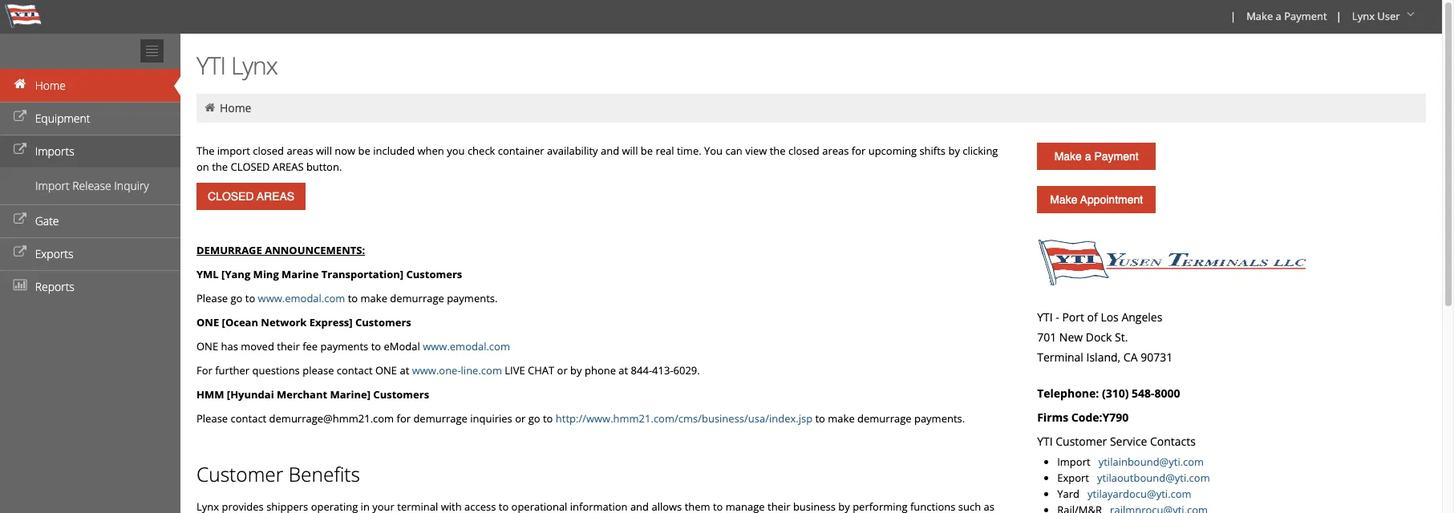 Task type: describe. For each thing, give the bounding box(es) containing it.
demurrage@hmm21.com
[[269, 412, 394, 426]]

exports
[[35, 246, 73, 262]]

of
[[1088, 310, 1098, 325]]

and
[[601, 144, 620, 158]]

st.
[[1115, 330, 1128, 345]]

0 vertical spatial payment
[[1285, 9, 1328, 23]]

terminal
[[1038, 350, 1084, 365]]

yard
[[1058, 487, 1085, 501]]

moved
[[241, 339, 274, 354]]

external link image for equipment
[[12, 112, 28, 123]]

90731
[[1141, 350, 1173, 365]]

import for import release inquiry
[[35, 178, 69, 193]]

0 horizontal spatial for
[[397, 412, 411, 426]]

please for please contact demurrage@hmm21.com for demurrage inquiries or go to
[[197, 412, 228, 426]]

2 | from the left
[[1336, 9, 1342, 23]]

please go to www.emodal.com to make demurrage payments.
[[197, 291, 498, 306]]

0 vertical spatial customers
[[406, 267, 462, 282]]

express]
[[310, 315, 353, 330]]

demurrage announcements:
[[197, 243, 365, 258]]

0 vertical spatial make
[[1247, 9, 1273, 23]]

reports link
[[0, 270, 181, 303]]

one [ocean network express] customers
[[197, 315, 411, 330]]

telephone: (310) 548-8000
[[1038, 386, 1181, 401]]

reports
[[35, 279, 75, 294]]

on
[[197, 160, 209, 174]]

inquiry
[[114, 178, 149, 193]]

emodal
[[384, 339, 420, 354]]

external link image for imports
[[12, 144, 28, 156]]

2 will from the left
[[622, 144, 638, 158]]

new
[[1060, 330, 1083, 345]]

0 vertical spatial go
[[231, 291, 243, 306]]

dock
[[1086, 330, 1112, 345]]

0 horizontal spatial make
[[361, 291, 387, 306]]

external link image
[[12, 247, 28, 258]]

los
[[1101, 310, 1119, 325]]

1 vertical spatial payment
[[1095, 150, 1139, 163]]

1 horizontal spatial go
[[528, 412, 540, 426]]

external link image for gate
[[12, 214, 28, 225]]

telephone:
[[1038, 386, 1099, 401]]

1 vertical spatial www.emodal.com
[[423, 339, 510, 354]]

customers for hmm [hyundai merchant marine] customers
[[373, 388, 429, 402]]

ytilaoutbound@yti.com
[[1098, 471, 1210, 485]]

0 horizontal spatial customer
[[197, 461, 283, 488]]

1 horizontal spatial make a payment link
[[1240, 0, 1333, 34]]

0 vertical spatial www.emodal.com
[[258, 291, 345, 306]]

equipment
[[35, 111, 90, 126]]

fee
[[303, 339, 318, 354]]

[hyundai
[[227, 388, 274, 402]]

network
[[261, 315, 307, 330]]

has
[[221, 339, 238, 354]]

import
[[217, 144, 250, 158]]

live
[[505, 363, 525, 378]]

code:y790
[[1072, 410, 1129, 425]]

www.one-
[[412, 363, 461, 378]]

angeles
[[1122, 310, 1163, 325]]

firms
[[1038, 410, 1069, 425]]

phone
[[585, 363, 616, 378]]

firms code:y790
[[1038, 410, 1129, 425]]

export
[[1058, 471, 1095, 485]]

imports
[[35, 144, 74, 159]]

ytilainbound@yti.com
[[1099, 455, 1204, 469]]

check
[[468, 144, 495, 158]]

1 vertical spatial by
[[571, 363, 582, 378]]

upcoming
[[869, 144, 917, 158]]

1 vertical spatial contact
[[231, 412, 267, 426]]

shifts
[[920, 144, 946, 158]]

now
[[335, 144, 356, 158]]

1 horizontal spatial a
[[1276, 9, 1282, 23]]

0 horizontal spatial or
[[515, 412, 526, 426]]

one for one has moved their fee payments to emodal www.emodal.com
[[197, 339, 218, 354]]

yti for yti lynx
[[197, 49, 226, 82]]

import ytilainbound@yti.com
[[1058, 455, 1204, 469]]

ytilayardocu@yti.com
[[1088, 487, 1192, 501]]

gate link
[[0, 205, 181, 237]]

view
[[746, 144, 767, 158]]

for further questions please contact one at www.one-line.com live chat or by phone at 844-413-6029.
[[197, 363, 700, 378]]

please
[[303, 363, 334, 378]]

import for import ytilainbound@yti.com
[[1058, 455, 1091, 469]]

ytilainbound@yti.com link
[[1099, 455, 1204, 469]]

when
[[418, 144, 444, 158]]

[ocean
[[222, 315, 258, 330]]

0 horizontal spatial a
[[1085, 150, 1092, 163]]

http://www.hmm21.com/cms/business/usa/index.jsp link
[[556, 412, 813, 426]]

ming
[[253, 267, 279, 282]]

service
[[1110, 434, 1148, 449]]

-
[[1056, 310, 1060, 325]]

0 horizontal spatial home link
[[0, 69, 181, 102]]

hmm [hyundai merchant marine] customers
[[197, 388, 429, 402]]

1 vertical spatial make a payment
[[1055, 150, 1139, 163]]

ytilaoutbound@yti.com link
[[1098, 471, 1210, 485]]

inquiries
[[470, 412, 513, 426]]

for inside the import closed areas will now be included when you check container availability and will be real time.  you can view the closed areas for upcoming shifts by clicking on the closed areas button.
[[852, 144, 866, 158]]

hmm
[[197, 388, 224, 402]]

www.one-line.com link
[[412, 363, 502, 378]]

announcements:
[[265, 243, 365, 258]]

the
[[197, 144, 215, 158]]

yti - port of los angeles 701 new dock st. terminal island, ca 90731
[[1038, 310, 1173, 365]]

2 vertical spatial one
[[375, 363, 397, 378]]

release
[[72, 178, 111, 193]]

equipment link
[[0, 102, 181, 135]]

yml [yang ming marine transportation] customers
[[197, 267, 462, 282]]

lynx user link
[[1345, 0, 1425, 34]]

1 be from the left
[[358, 144, 371, 158]]

further
[[215, 363, 250, 378]]

0 vertical spatial or
[[557, 363, 568, 378]]



Task type: locate. For each thing, give the bounding box(es) containing it.
home image
[[12, 79, 28, 90], [203, 102, 217, 113]]

www.emodal.com link for to make demurrage payments.
[[258, 291, 345, 306]]

0 vertical spatial lynx
[[1353, 9, 1375, 23]]

0 vertical spatial contact
[[337, 363, 373, 378]]

0 vertical spatial www.emodal.com link
[[258, 291, 345, 306]]

1 horizontal spatial www.emodal.com
[[423, 339, 510, 354]]

make a payment link
[[1240, 0, 1333, 34], [1038, 143, 1156, 170]]

angle down image
[[1403, 9, 1419, 20]]

contact
[[337, 363, 373, 378], [231, 412, 267, 426]]

0 vertical spatial a
[[1276, 9, 1282, 23]]

www.emodal.com link for one has moved their fee payments to emodal www.emodal.com
[[423, 339, 510, 354]]

0 vertical spatial make
[[361, 291, 387, 306]]

external link image
[[12, 112, 28, 123], [12, 144, 28, 156], [12, 214, 28, 225]]

the right view
[[770, 144, 786, 158]]

1 will from the left
[[316, 144, 332, 158]]

1 horizontal spatial www.emodal.com link
[[423, 339, 510, 354]]

go down [yang
[[231, 291, 243, 306]]

clicking
[[963, 144, 998, 158]]

one left [ocean
[[197, 315, 219, 330]]

2 vertical spatial customers
[[373, 388, 429, 402]]

button.
[[306, 160, 342, 174]]

0 horizontal spatial at
[[400, 363, 409, 378]]

customers up emodal
[[355, 315, 411, 330]]

1 vertical spatial go
[[528, 412, 540, 426]]

www.emodal.com up www.one-line.com link
[[423, 339, 510, 354]]

for left "upcoming"
[[852, 144, 866, 158]]

imports link
[[0, 135, 181, 168]]

will right and
[[622, 144, 638, 158]]

3 external link image from the top
[[12, 214, 28, 225]]

1 vertical spatial external link image
[[12, 144, 28, 156]]

0 vertical spatial please
[[197, 291, 228, 306]]

1 at from the left
[[400, 363, 409, 378]]

2 please from the top
[[197, 412, 228, 426]]

one for one [ocean network express] customers
[[197, 315, 219, 330]]

2 closed from the left
[[789, 144, 820, 158]]

demurrage
[[390, 291, 444, 306], [414, 412, 468, 426], [858, 412, 912, 426]]

make for make appointment link on the top
[[1050, 193, 1078, 206]]

2 be from the left
[[641, 144, 653, 158]]

1 vertical spatial make
[[1055, 150, 1082, 163]]

yti
[[197, 49, 226, 82], [1038, 310, 1053, 325], [1038, 434, 1053, 449]]

0 vertical spatial make a payment
[[1247, 9, 1328, 23]]

1 horizontal spatial payments.
[[915, 412, 965, 426]]

www.emodal.com down marine
[[258, 291, 345, 306]]

844-
[[631, 363, 652, 378]]

will up button.
[[316, 144, 332, 158]]

customers for one [ocean network express] customers
[[355, 315, 411, 330]]

make for the leftmost make a payment link
[[1055, 150, 1082, 163]]

1 vertical spatial home image
[[203, 102, 217, 113]]

yti lynx
[[197, 49, 277, 82]]

0 vertical spatial home image
[[12, 79, 28, 90]]

be right now
[[358, 144, 371, 158]]

external link image left imports
[[12, 144, 28, 156]]

appointment
[[1081, 193, 1143, 206]]

yti for yti customer service contacts
[[1038, 434, 1053, 449]]

bar chart image
[[12, 280, 28, 291]]

1 horizontal spatial import
[[1058, 455, 1091, 469]]

0 vertical spatial external link image
[[12, 112, 28, 123]]

1 horizontal spatial home link
[[220, 100, 252, 116]]

0 horizontal spatial make a payment
[[1055, 150, 1139, 163]]

1 vertical spatial customer
[[197, 461, 283, 488]]

|
[[1231, 9, 1237, 23], [1336, 9, 1342, 23]]

0 vertical spatial by
[[949, 144, 960, 158]]

701
[[1038, 330, 1057, 345]]

import down imports
[[35, 178, 69, 193]]

1 horizontal spatial make
[[828, 412, 855, 426]]

0 horizontal spatial areas
[[287, 144, 313, 158]]

one down emodal
[[375, 363, 397, 378]]

be
[[358, 144, 371, 158], [641, 144, 653, 158]]

1 horizontal spatial at
[[619, 363, 628, 378]]

home down 'yti lynx'
[[220, 100, 252, 116]]

0 vertical spatial home
[[35, 78, 66, 93]]

0 horizontal spatial |
[[1231, 9, 1237, 23]]

customers right transportation]
[[406, 267, 462, 282]]

1 horizontal spatial make a payment
[[1247, 9, 1328, 23]]

0 horizontal spatial www.emodal.com
[[258, 291, 345, 306]]

home image up equipment link
[[12, 79, 28, 90]]

be left real
[[641, 144, 653, 158]]

1 vertical spatial please
[[197, 412, 228, 426]]

0 horizontal spatial import
[[35, 178, 69, 193]]

1 vertical spatial or
[[515, 412, 526, 426]]

lynx
[[1353, 9, 1375, 23], [231, 49, 277, 82]]

2 areas from the left
[[823, 144, 849, 158]]

merchant
[[277, 388, 327, 402]]

0 horizontal spatial home
[[35, 78, 66, 93]]

0 vertical spatial the
[[770, 144, 786, 158]]

payment
[[1285, 9, 1328, 23], [1095, 150, 1139, 163]]

by inside the import closed areas will now be included when you check container availability and will be real time.  you can view the closed areas for upcoming shifts by clicking on the closed areas button.
[[949, 144, 960, 158]]

[yang
[[222, 267, 251, 282]]

1 vertical spatial one
[[197, 339, 218, 354]]

1 horizontal spatial by
[[949, 144, 960, 158]]

2 vertical spatial make
[[1050, 193, 1078, 206]]

at left the 844-
[[619, 363, 628, 378]]

0 horizontal spatial lynx
[[231, 49, 277, 82]]

0 vertical spatial one
[[197, 315, 219, 330]]

home link up equipment on the top
[[0, 69, 181, 102]]

0 vertical spatial payments.
[[447, 291, 498, 306]]

for
[[197, 363, 212, 378]]

home up equipment on the top
[[35, 78, 66, 93]]

www.emodal.com link down marine
[[258, 291, 345, 306]]

by right the shifts
[[949, 144, 960, 158]]

contact down one has moved their fee payments to emodal www.emodal.com
[[337, 363, 373, 378]]

user
[[1378, 9, 1401, 23]]

2 at from the left
[[619, 363, 628, 378]]

closed
[[231, 160, 270, 174]]

please down hmm
[[197, 412, 228, 426]]

413-
[[652, 363, 674, 378]]

1 | from the left
[[1231, 9, 1237, 23]]

0 horizontal spatial make a payment link
[[1038, 143, 1156, 170]]

1 vertical spatial www.emodal.com link
[[423, 339, 510, 354]]

1 vertical spatial home
[[220, 100, 252, 116]]

a
[[1276, 9, 1282, 23], [1085, 150, 1092, 163]]

www.emodal.com link up www.one-line.com link
[[423, 339, 510, 354]]

http://www.hmm21.com/cms/business/usa/index.jsp
[[556, 412, 813, 426]]

or
[[557, 363, 568, 378], [515, 412, 526, 426]]

closed right view
[[789, 144, 820, 158]]

1 horizontal spatial customer
[[1056, 434, 1107, 449]]

1 horizontal spatial the
[[770, 144, 786, 158]]

or right "chat"
[[557, 363, 568, 378]]

yti customer service contacts
[[1038, 434, 1196, 449]]

please for please go to
[[197, 291, 228, 306]]

1 horizontal spatial payment
[[1285, 9, 1328, 23]]

0 horizontal spatial be
[[358, 144, 371, 158]]

1 horizontal spatial be
[[641, 144, 653, 158]]

closed up closed
[[253, 144, 284, 158]]

ytilayardocu@yti.com link
[[1088, 487, 1192, 501]]

import up export
[[1058, 455, 1091, 469]]

port
[[1063, 310, 1085, 325]]

1 horizontal spatial closed
[[789, 144, 820, 158]]

2 vertical spatial yti
[[1038, 434, 1053, 449]]

1 closed from the left
[[253, 144, 284, 158]]

0 horizontal spatial home image
[[12, 79, 28, 90]]

customer
[[1056, 434, 1107, 449], [197, 461, 283, 488]]

please contact demurrage@hmm21.com for demurrage inquiries or go to http://www.hmm21.com/cms/business/usa/index.jsp to make demurrage payments.
[[197, 412, 965, 426]]

1 areas from the left
[[287, 144, 313, 158]]

0 horizontal spatial www.emodal.com link
[[258, 291, 345, 306]]

the import closed areas will now be included when you check container availability and will be real time.  you can view the closed areas for upcoming shifts by clicking on the closed areas button.
[[197, 144, 998, 174]]

payments
[[321, 339, 369, 354]]

can
[[726, 144, 743, 158]]

included
[[373, 144, 415, 158]]

external link image left equipment on the top
[[12, 112, 28, 123]]

1 external link image from the top
[[12, 112, 28, 123]]

benefits
[[289, 461, 360, 488]]

exports link
[[0, 237, 181, 270]]

0 horizontal spatial payments.
[[447, 291, 498, 306]]

make appointment
[[1050, 193, 1143, 206]]

2 external link image from the top
[[12, 144, 28, 156]]

1 vertical spatial lynx
[[231, 49, 277, 82]]

1 vertical spatial customers
[[355, 315, 411, 330]]

go right inquiries
[[528, 412, 540, 426]]

1 horizontal spatial home
[[220, 100, 252, 116]]

for
[[852, 144, 866, 158], [397, 412, 411, 426]]

at down emodal
[[400, 363, 409, 378]]

marine
[[282, 267, 319, 282]]

0 horizontal spatial will
[[316, 144, 332, 158]]

1 vertical spatial make a payment link
[[1038, 143, 1156, 170]]

1 vertical spatial the
[[212, 160, 228, 174]]

external link image inside equipment link
[[12, 112, 28, 123]]

external link image left gate at the left of page
[[12, 214, 28, 225]]

make
[[361, 291, 387, 306], [828, 412, 855, 426]]

lynx user
[[1353, 9, 1401, 23]]

yti inside yti - port of los angeles 701 new dock st. terminal island, ca 90731
[[1038, 310, 1053, 325]]

chat
[[528, 363, 555, 378]]

1 horizontal spatial will
[[622, 144, 638, 158]]

1 horizontal spatial home image
[[203, 102, 217, 113]]

1 vertical spatial make
[[828, 412, 855, 426]]

1 vertical spatial payments.
[[915, 412, 965, 426]]

payment up appointment
[[1095, 150, 1139, 163]]

0 horizontal spatial the
[[212, 160, 228, 174]]

(310)
[[1102, 386, 1129, 401]]

external link image inside the imports link
[[12, 144, 28, 156]]

availability
[[547, 144, 598, 158]]

areas left "upcoming"
[[823, 144, 849, 158]]

1 horizontal spatial contact
[[337, 363, 373, 378]]

home image up the
[[203, 102, 217, 113]]

0 vertical spatial customer
[[1056, 434, 1107, 449]]

their
[[277, 339, 300, 354]]

1 horizontal spatial or
[[557, 363, 568, 378]]

yti for yti - port of los angeles 701 new dock st. terminal island, ca 90731
[[1038, 310, 1053, 325]]

or right inquiries
[[515, 412, 526, 426]]

1 horizontal spatial lynx
[[1353, 9, 1375, 23]]

by
[[949, 144, 960, 158], [571, 363, 582, 378]]

1 horizontal spatial |
[[1336, 9, 1342, 23]]

0 horizontal spatial contact
[[231, 412, 267, 426]]

None submit
[[197, 183, 306, 210]]

6029.
[[674, 363, 700, 378]]

0 vertical spatial make a payment link
[[1240, 0, 1333, 34]]

payment left lynx user
[[1285, 9, 1328, 23]]

customers down "www.one-"
[[373, 388, 429, 402]]

customer benefits
[[197, 461, 360, 488]]

external link image inside gate link
[[12, 214, 28, 225]]

1 vertical spatial a
[[1085, 150, 1092, 163]]

make a payment
[[1247, 9, 1328, 23], [1055, 150, 1139, 163]]

areas up areas
[[287, 144, 313, 158]]

8000
[[1155, 386, 1181, 401]]

areas
[[273, 160, 304, 174]]

at
[[400, 363, 409, 378], [619, 363, 628, 378]]

please down yml
[[197, 291, 228, 306]]

1 vertical spatial import
[[1058, 455, 1091, 469]]

0 horizontal spatial go
[[231, 291, 243, 306]]

you
[[704, 144, 723, 158]]

0 horizontal spatial by
[[571, 363, 582, 378]]

home link down 'yti lynx'
[[220, 100, 252, 116]]

0 vertical spatial yti
[[197, 49, 226, 82]]

contact down "[hyundai"
[[231, 412, 267, 426]]

1 horizontal spatial for
[[852, 144, 866, 158]]

gate
[[35, 213, 59, 229]]

0 horizontal spatial payment
[[1095, 150, 1139, 163]]

for down for further questions please contact one at www.one-line.com live chat or by phone at 844-413-6029.
[[397, 412, 411, 426]]

0 vertical spatial import
[[35, 178, 69, 193]]

by left the phone
[[571, 363, 582, 378]]

one left has on the bottom left
[[197, 339, 218, 354]]

questions
[[252, 363, 300, 378]]

one has moved their fee payments to emodal www.emodal.com
[[197, 339, 510, 354]]

will
[[316, 144, 332, 158], [622, 144, 638, 158]]

548-
[[1132, 386, 1155, 401]]

yml
[[197, 267, 219, 282]]

container
[[498, 144, 544, 158]]

transportation]
[[321, 267, 404, 282]]

the right the on
[[212, 160, 228, 174]]

go
[[231, 291, 243, 306], [528, 412, 540, 426]]

time.
[[677, 144, 702, 158]]

island,
[[1087, 350, 1121, 365]]

0 horizontal spatial closed
[[253, 144, 284, 158]]

1 please from the top
[[197, 291, 228, 306]]



Task type: vqa. For each thing, say whether or not it's contained in the screenshot.
'Container' within Container LINK
no



